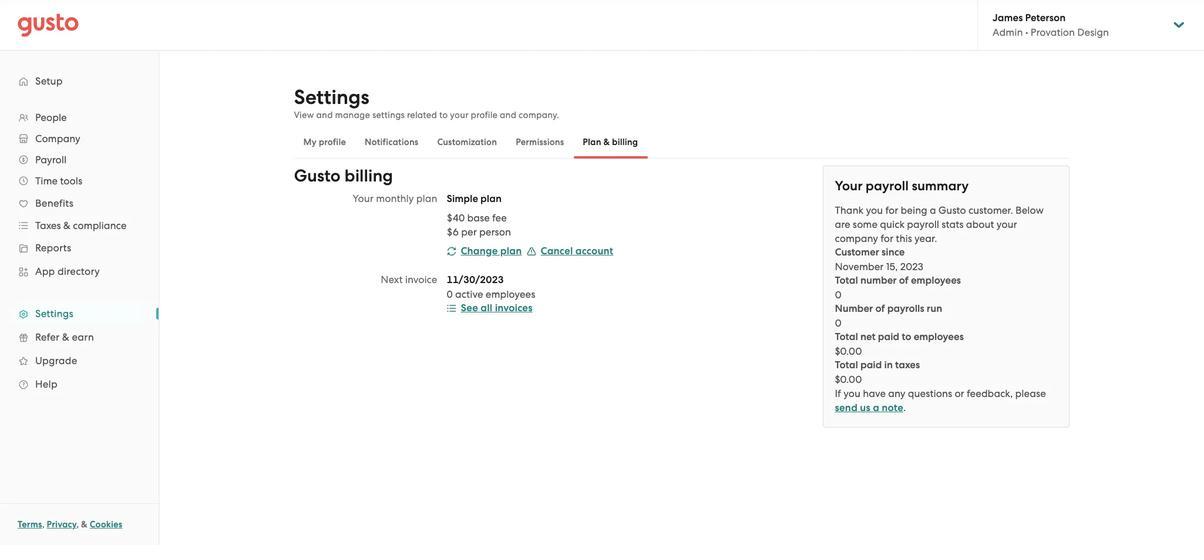 Task type: locate. For each thing, give the bounding box(es) containing it.
1 vertical spatial $0.00
[[835, 374, 862, 385]]

quick
[[880, 219, 905, 230]]

0 horizontal spatial to
[[440, 110, 448, 120]]

1 horizontal spatial gusto
[[939, 205, 967, 216]]

0 horizontal spatial your
[[353, 193, 374, 205]]

your up customization
[[450, 110, 469, 120]]

1 horizontal spatial your
[[835, 178, 863, 194]]

1 vertical spatial a
[[873, 402, 880, 414]]

help
[[35, 378, 58, 390]]

customization button
[[428, 128, 507, 156]]

employees inside 11/30/2023 0 active employees
[[486, 289, 536, 300]]

payroll up year.
[[908, 219, 940, 230]]

0 horizontal spatial and
[[316, 110, 333, 120]]

•
[[1026, 26, 1029, 38]]

and right view on the left of page
[[316, 110, 333, 120]]

0 horizontal spatial your
[[450, 110, 469, 120]]

earn
[[72, 331, 94, 343]]

see
[[461, 302, 478, 314]]

customer
[[835, 246, 880, 259]]

notifications button
[[356, 128, 428, 156]]

1 horizontal spatial profile
[[471, 110, 498, 120]]

run
[[927, 303, 943, 315]]

settings inside settings link
[[35, 308, 73, 320]]

number
[[835, 303, 873, 315]]

$6
[[447, 226, 459, 238]]

list
[[0, 107, 159, 396], [447, 211, 713, 239], [835, 246, 1057, 387]]

& inside dropdown button
[[63, 220, 70, 232]]

in
[[885, 359, 893, 371]]

0 vertical spatial your
[[450, 110, 469, 120]]

see all invoices
[[461, 302, 533, 314]]

us
[[860, 402, 871, 414]]

feedback,
[[967, 388, 1013, 400]]

settings
[[294, 85, 369, 109], [35, 308, 73, 320]]

company button
[[12, 128, 147, 149]]

2 horizontal spatial list
[[835, 246, 1057, 387]]

0
[[447, 289, 453, 300], [835, 289, 842, 301], [835, 317, 842, 329]]

1 horizontal spatial list
[[447, 211, 713, 239]]

plan up fee
[[481, 193, 502, 205]]

billing
[[612, 137, 638, 147], [345, 166, 393, 186]]

total up the if at the bottom
[[835, 359, 858, 371]]

being
[[901, 205, 928, 216]]

0 horizontal spatial settings
[[35, 308, 73, 320]]

terms , privacy , & cookies
[[18, 519, 122, 530]]

people button
[[12, 107, 147, 128]]

0 vertical spatial payroll
[[866, 178, 909, 194]]

payroll up "being"
[[866, 178, 909, 194]]

a right us
[[873, 402, 880, 414]]

setup
[[35, 75, 63, 87]]

0 vertical spatial paid
[[878, 331, 900, 343]]

of down the 2023
[[900, 274, 909, 287]]

gusto
[[294, 166, 341, 186], [939, 205, 967, 216]]

your up the thank
[[835, 178, 863, 194]]

& for compliance
[[63, 220, 70, 232]]

1 vertical spatial settings
[[35, 308, 73, 320]]

privacy
[[47, 519, 77, 530]]

1 horizontal spatial your
[[997, 219, 1018, 230]]

gusto up stats
[[939, 205, 967, 216]]

0 vertical spatial billing
[[612, 137, 638, 147]]

time tools
[[35, 175, 82, 187]]

& inside button
[[604, 137, 610, 147]]

& for earn
[[62, 331, 69, 343]]

peterson
[[1026, 12, 1066, 24]]

0 vertical spatial profile
[[471, 110, 498, 120]]

your for your payroll summary
[[835, 178, 863, 194]]

, left privacy
[[42, 519, 45, 530]]

1 horizontal spatial billing
[[612, 137, 638, 147]]

total down november at right
[[835, 274, 858, 287]]

all
[[481, 302, 493, 314]]

you
[[866, 205, 883, 216], [844, 388, 861, 400]]

settings up refer
[[35, 308, 73, 320]]

1 horizontal spatial ,
[[77, 519, 79, 530]]

gusto down "my"
[[294, 166, 341, 186]]

1 vertical spatial to
[[902, 331, 912, 343]]

, left cookies
[[77, 519, 79, 530]]

list containing customer since
[[835, 246, 1057, 387]]

total
[[835, 274, 858, 287], [835, 331, 858, 343], [835, 359, 858, 371]]

my profile button
[[294, 128, 356, 156]]

& left the earn
[[62, 331, 69, 343]]

settings up "manage"
[[294, 85, 369, 109]]

profile right "my"
[[319, 137, 346, 147]]

questions
[[908, 388, 953, 400]]

0 vertical spatial to
[[440, 110, 448, 120]]

0 horizontal spatial you
[[844, 388, 861, 400]]

list for your payroll summary
[[835, 246, 1057, 387]]

2 vertical spatial employees
[[914, 331, 964, 343]]

notifications
[[365, 137, 419, 147]]

and left company. in the left top of the page
[[500, 110, 517, 120]]

.
[[904, 402, 906, 414]]

1 vertical spatial employees
[[486, 289, 536, 300]]

$0.00 down net
[[835, 346, 862, 357]]

1 vertical spatial you
[[844, 388, 861, 400]]

total left net
[[835, 331, 858, 343]]

james
[[993, 12, 1023, 24]]

1 vertical spatial total
[[835, 331, 858, 343]]

about
[[967, 219, 995, 230]]

3 total from the top
[[835, 359, 858, 371]]

app directory
[[35, 266, 100, 277]]

1 vertical spatial gusto
[[939, 205, 967, 216]]

for down quick
[[881, 233, 894, 244]]

0 vertical spatial settings
[[294, 85, 369, 109]]

settings tabs tab list
[[294, 126, 1070, 159]]

below
[[1016, 205, 1044, 216]]

employees up the invoices
[[486, 289, 536, 300]]

plan & billing button
[[574, 128, 648, 156]]

list containing $40 base fee
[[447, 211, 713, 239]]

0 horizontal spatial ,
[[42, 519, 45, 530]]

number
[[861, 274, 897, 287]]

0 vertical spatial you
[[866, 205, 883, 216]]

paid left in
[[861, 359, 882, 371]]

1 vertical spatial of
[[876, 303, 885, 315]]

& right taxes
[[63, 220, 70, 232]]

& right the plan
[[604, 137, 610, 147]]

$0.00 up the if at the bottom
[[835, 374, 862, 385]]

of left payrolls
[[876, 303, 885, 315]]

0 vertical spatial total
[[835, 274, 858, 287]]

your down customer. at the right of the page
[[997, 219, 1018, 230]]

cancel account link
[[527, 245, 614, 257]]

1 horizontal spatial and
[[500, 110, 517, 120]]

0 vertical spatial $0.00
[[835, 346, 862, 357]]

summary
[[912, 178, 969, 194]]

company.
[[519, 110, 559, 120]]

view
[[294, 110, 314, 120]]

1 vertical spatial your
[[997, 219, 1018, 230]]

2 and from the left
[[500, 110, 517, 120]]

& for billing
[[604, 137, 610, 147]]

paid
[[878, 331, 900, 343], [861, 359, 882, 371]]

compliance
[[73, 220, 127, 232]]

permissions button
[[507, 128, 574, 156]]

0 horizontal spatial gusto
[[294, 166, 341, 186]]

reports link
[[12, 237, 147, 259]]

november
[[835, 261, 884, 273]]

1 total from the top
[[835, 274, 858, 287]]

paid right net
[[878, 331, 900, 343]]

your down the 'gusto billing'
[[353, 193, 374, 205]]

you up some
[[866, 205, 883, 216]]

active
[[455, 289, 483, 300]]

,
[[42, 519, 45, 530], [77, 519, 79, 530]]

this
[[896, 233, 913, 244]]

to
[[440, 110, 448, 120], [902, 331, 912, 343]]

1 vertical spatial payroll
[[908, 219, 940, 230]]

employees down run
[[914, 331, 964, 343]]

billing up monthly
[[345, 166, 393, 186]]

0 vertical spatial a
[[930, 205, 937, 216]]

person
[[479, 226, 511, 238]]

employees down the 2023
[[911, 274, 961, 287]]

11/30/2023 0 active employees
[[447, 274, 536, 300]]

please
[[1016, 388, 1046, 400]]

privacy link
[[47, 519, 77, 530]]

plan down person
[[501, 245, 522, 257]]

2 vertical spatial total
[[835, 359, 858, 371]]

settings inside settings view and manage settings related to your profile and company.
[[294, 85, 369, 109]]

0 horizontal spatial profile
[[319, 137, 346, 147]]

0 left active
[[447, 289, 453, 300]]

1 , from the left
[[42, 519, 45, 530]]

0 horizontal spatial list
[[0, 107, 159, 396]]

your monthly plan
[[353, 193, 438, 205]]

1 horizontal spatial to
[[902, 331, 912, 343]]

1 vertical spatial for
[[881, 233, 894, 244]]

0 vertical spatial employees
[[911, 274, 961, 287]]

1 horizontal spatial settings
[[294, 85, 369, 109]]

to inside settings view and manage settings related to your profile and company.
[[440, 110, 448, 120]]

&
[[604, 137, 610, 147], [63, 220, 70, 232], [62, 331, 69, 343], [81, 519, 88, 530]]

next invoice
[[381, 274, 438, 286]]

profile up customization
[[471, 110, 498, 120]]

billing right the plan
[[612, 137, 638, 147]]

0 horizontal spatial of
[[876, 303, 885, 315]]

a right "being"
[[930, 205, 937, 216]]

list for your monthly plan
[[447, 211, 713, 239]]

profile inside button
[[319, 137, 346, 147]]

you right the if at the bottom
[[844, 388, 861, 400]]

0 horizontal spatial a
[[873, 402, 880, 414]]

0 horizontal spatial billing
[[345, 166, 393, 186]]

time
[[35, 175, 58, 187]]

invoice
[[405, 274, 438, 286]]

simple
[[447, 193, 478, 205]]

1 vertical spatial profile
[[319, 137, 346, 147]]

to down payrolls
[[902, 331, 912, 343]]

permissions
[[516, 137, 564, 147]]

upgrade link
[[12, 350, 147, 371]]

payroll inside thank you for being a gusto customer. below are some quick payroll stats about your company for this year. customer since november 15, 2023 total number of employees 0 number of payrolls run 0 total net paid to employees $0.00 total paid in taxes $0.00 if you have any questions or feedback, please send us a note .
[[908, 219, 940, 230]]

change plan
[[461, 245, 522, 257]]

tools
[[60, 175, 82, 187]]

for up quick
[[886, 205, 899, 216]]

1 and from the left
[[316, 110, 333, 120]]

thank
[[835, 205, 864, 216]]

15,
[[887, 261, 898, 273]]

to right the 'related'
[[440, 110, 448, 120]]

stats
[[942, 219, 964, 230]]

0 vertical spatial for
[[886, 205, 899, 216]]

0 vertical spatial of
[[900, 274, 909, 287]]

change
[[461, 245, 498, 257]]

for
[[886, 205, 899, 216], [881, 233, 894, 244]]



Task type: describe. For each thing, give the bounding box(es) containing it.
company
[[835, 233, 879, 244]]

to inside thank you for being a gusto customer. below are some quick payroll stats about your company for this year. customer since november 15, 2023 total number of employees 0 number of payrolls run 0 total net paid to employees $0.00 total paid in taxes $0.00 if you have any questions or feedback, please send us a note .
[[902, 331, 912, 343]]

terms link
[[18, 519, 42, 530]]

customer.
[[969, 205, 1014, 216]]

1 $0.00 from the top
[[835, 346, 862, 357]]

payroll
[[35, 154, 67, 166]]

reports
[[35, 242, 71, 254]]

your for your monthly plan
[[353, 193, 374, 205]]

plan & billing
[[583, 137, 638, 147]]

plan for change
[[501, 245, 522, 257]]

cancel account
[[541, 245, 614, 257]]

1 horizontal spatial a
[[930, 205, 937, 216]]

2 , from the left
[[77, 519, 79, 530]]

payroll button
[[12, 149, 147, 170]]

11/30/2023 list
[[447, 273, 713, 301]]

help link
[[12, 374, 147, 395]]

0 up 'number'
[[835, 289, 842, 301]]

net
[[861, 331, 876, 343]]

fee
[[492, 212, 507, 224]]

1 vertical spatial paid
[[861, 359, 882, 371]]

taxes
[[896, 359, 920, 371]]

send
[[835, 402, 858, 414]]

taxes & compliance button
[[12, 215, 147, 236]]

billing inside button
[[612, 137, 638, 147]]

directory
[[58, 266, 100, 277]]

1 horizontal spatial of
[[900, 274, 909, 287]]

james peterson admin • provation design
[[993, 12, 1110, 38]]

cookies button
[[90, 518, 122, 532]]

year.
[[915, 233, 938, 244]]

see all invoices link
[[447, 301, 713, 316]]

settings
[[373, 110, 405, 120]]

have
[[863, 388, 886, 400]]

benefits link
[[12, 193, 147, 214]]

admin
[[993, 26, 1023, 38]]

setup link
[[12, 71, 147, 92]]

1 vertical spatial billing
[[345, 166, 393, 186]]

benefits
[[35, 197, 74, 209]]

plan for simple
[[481, 193, 502, 205]]

0 down 'number'
[[835, 317, 842, 329]]

settings for settings view and manage settings related to your profile and company.
[[294, 85, 369, 109]]

base
[[467, 212, 490, 224]]

2 $0.00 from the top
[[835, 374, 862, 385]]

customization
[[437, 137, 497, 147]]

app directory link
[[12, 261, 147, 282]]

people
[[35, 112, 67, 123]]

terms
[[18, 519, 42, 530]]

home image
[[18, 13, 79, 37]]

your inside settings view and manage settings related to your profile and company.
[[450, 110, 469, 120]]

settings for settings
[[35, 308, 73, 320]]

account
[[576, 245, 614, 257]]

settings link
[[12, 303, 147, 324]]

refer & earn
[[35, 331, 94, 343]]

change plan link
[[447, 245, 522, 257]]

profile inside settings view and manage settings related to your profile and company.
[[471, 110, 498, 120]]

list containing people
[[0, 107, 159, 396]]

any
[[889, 388, 906, 400]]

time tools button
[[12, 170, 147, 192]]

or
[[955, 388, 965, 400]]

since
[[882, 246, 905, 259]]

2023
[[901, 261, 924, 273]]

11/30/2023
[[447, 274, 504, 286]]

related
[[407, 110, 437, 120]]

1 horizontal spatial you
[[866, 205, 883, 216]]

taxes & compliance
[[35, 220, 127, 232]]

payrolls
[[888, 303, 925, 315]]

plan
[[583, 137, 602, 147]]

2 total from the top
[[835, 331, 858, 343]]

gusto navigation element
[[0, 51, 159, 415]]

gusto billing
[[294, 166, 393, 186]]

0 inside 11/30/2023 0 active employees
[[447, 289, 453, 300]]

invoices
[[495, 302, 533, 314]]

0 vertical spatial gusto
[[294, 166, 341, 186]]

my
[[304, 137, 317, 147]]

plan right monthly
[[417, 193, 438, 205]]

your inside thank you for being a gusto customer. below are some quick payroll stats about your company for this year. customer since november 15, 2023 total number of employees 0 number of payrolls run 0 total net paid to employees $0.00 total paid in taxes $0.00 if you have any questions or feedback, please send us a note .
[[997, 219, 1018, 230]]

next
[[381, 274, 403, 286]]

taxes
[[35, 220, 61, 232]]

$40
[[447, 212, 465, 224]]

& left cookies
[[81, 519, 88, 530]]

design
[[1078, 26, 1110, 38]]

thank you for being a gusto customer. below are some quick payroll stats about your company for this year. customer since november 15, 2023 total number of employees 0 number of payrolls run 0 total net paid to employees $0.00 total paid in taxes $0.00 if you have any questions or feedback, please send us a note .
[[835, 205, 1046, 414]]

per
[[461, 226, 477, 238]]

send us a note link
[[835, 402, 904, 414]]

cookies
[[90, 519, 122, 530]]

provation
[[1031, 26, 1075, 38]]

$40 base fee $6 per person
[[447, 212, 511, 238]]

refer
[[35, 331, 60, 343]]

monthly
[[376, 193, 414, 205]]

gusto inside thank you for being a gusto customer. below are some quick payroll stats about your company for this year. customer since november 15, 2023 total number of employees 0 number of payrolls run 0 total net paid to employees $0.00 total paid in taxes $0.00 if you have any questions or feedback, please send us a note .
[[939, 205, 967, 216]]

refer & earn link
[[12, 327, 147, 348]]

some
[[853, 219, 878, 230]]

your payroll summary
[[835, 178, 969, 194]]



Task type: vqa. For each thing, say whether or not it's contained in the screenshot.
payroll is blocked: add company bank account
no



